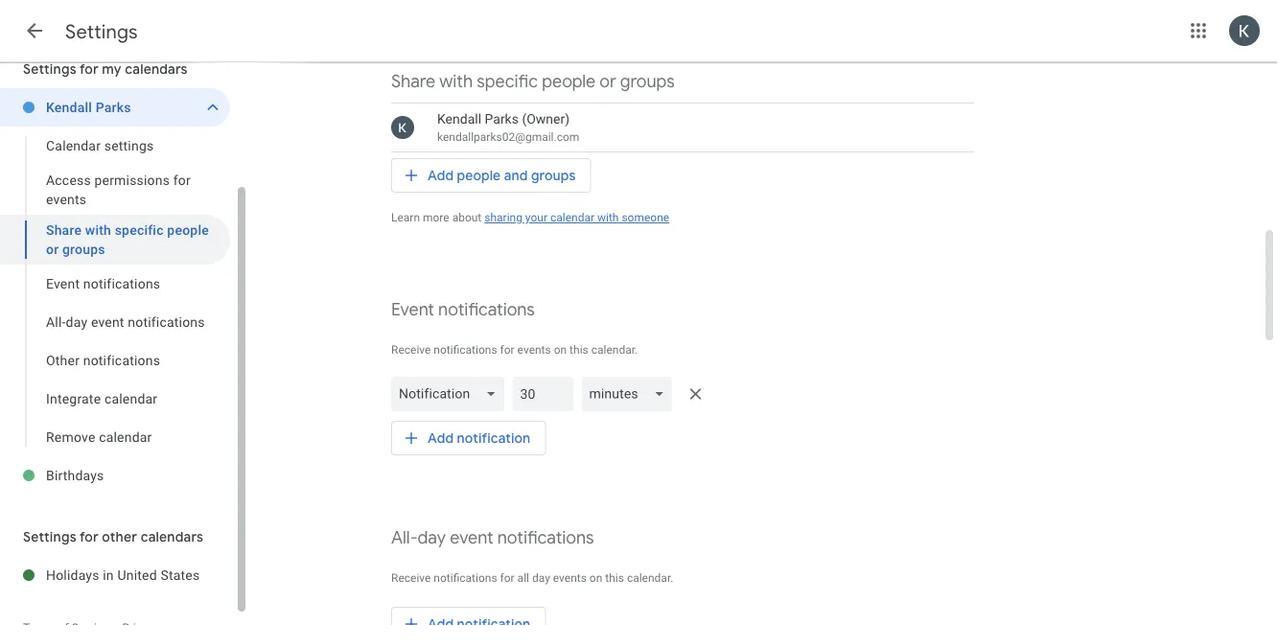 Task type: locate. For each thing, give the bounding box(es) containing it.
1 horizontal spatial event
[[450, 527, 494, 549]]

add for add notification
[[428, 430, 454, 447]]

1 horizontal spatial people
[[457, 167, 501, 184]]

add
[[428, 167, 454, 184], [428, 430, 454, 447]]

with left someone
[[598, 211, 619, 225]]

2 vertical spatial groups
[[62, 241, 105, 257]]

add people and groups button
[[391, 153, 591, 199]]

parks up the kendallparks02@gmail.com
[[485, 111, 519, 127]]

for up notification
[[500, 343, 515, 357]]

states
[[161, 568, 200, 583]]

event inside group
[[46, 276, 80, 292]]

1 horizontal spatial day
[[418, 527, 446, 549]]

settings up the settings for my calendars
[[65, 19, 138, 44]]

0 horizontal spatial all-
[[46, 314, 66, 330]]

event
[[46, 276, 80, 292], [391, 299, 435, 321]]

all-day event notifications up all
[[391, 527, 594, 549]]

1 vertical spatial receive
[[391, 572, 431, 585]]

1 horizontal spatial groups
[[531, 167, 576, 184]]

2 vertical spatial settings
[[23, 529, 76, 546]]

0 horizontal spatial with
[[85, 222, 111, 238]]

calendar up birthdays tree item
[[99, 429, 152, 445]]

(owner)
[[522, 111, 570, 127]]

kendall up the calendar
[[46, 99, 92, 115]]

0 horizontal spatial share
[[46, 222, 82, 238]]

events up 'minutes in advance for notification' number field
[[518, 343, 551, 357]]

calendars
[[125, 60, 188, 78], [141, 529, 204, 546]]

all-day event notifications up other notifications
[[46, 314, 205, 330]]

specific
[[477, 71, 538, 93], [115, 222, 164, 238]]

1 horizontal spatial parks
[[485, 111, 519, 127]]

0 horizontal spatial day
[[66, 314, 88, 330]]

people
[[542, 71, 596, 93], [457, 167, 501, 184], [167, 222, 209, 238]]

events
[[46, 191, 86, 207], [518, 343, 551, 357], [553, 572, 587, 585]]

0 horizontal spatial on
[[554, 343, 567, 357]]

birthdays tree item
[[0, 457, 230, 495]]

kendall
[[46, 99, 92, 115], [437, 111, 482, 127]]

0 vertical spatial event
[[91, 314, 124, 330]]

for right permissions on the left top of page
[[173, 172, 191, 188]]

2 horizontal spatial groups
[[621, 71, 675, 93]]

0 vertical spatial event notifications
[[46, 276, 160, 292]]

day inside group
[[66, 314, 88, 330]]

settings down go back image
[[23, 60, 76, 78]]

add notification
[[428, 430, 531, 447]]

for left other
[[80, 529, 99, 546]]

settings for my calendars
[[23, 60, 188, 78]]

0 vertical spatial receive
[[391, 343, 431, 357]]

share with specific people or groups up (owner)
[[391, 71, 675, 93]]

remove calendar
[[46, 429, 152, 445]]

add people and groups
[[428, 167, 576, 184]]

people left and
[[457, 167, 501, 184]]

0 horizontal spatial this
[[570, 343, 589, 357]]

1 vertical spatial calendar
[[104, 391, 158, 407]]

1 horizontal spatial or
[[600, 71, 617, 93]]

for left 'my'
[[80, 60, 99, 78]]

events down 'access'
[[46, 191, 86, 207]]

1 horizontal spatial event
[[391, 299, 435, 321]]

people up (owner)
[[542, 71, 596, 93]]

0 vertical spatial on
[[554, 343, 567, 357]]

0 horizontal spatial or
[[46, 241, 59, 257]]

1 vertical spatial event
[[391, 299, 435, 321]]

calendar right your
[[551, 211, 595, 225]]

1 horizontal spatial share with specific people or groups
[[391, 71, 675, 93]]

0 vertical spatial all-
[[46, 314, 66, 330]]

0 horizontal spatial events
[[46, 191, 86, 207]]

kendall up the kendallparks02@gmail.com
[[437, 111, 482, 127]]

with up kendall parks (owner) kendallparks02@gmail.com
[[440, 71, 473, 93]]

1 vertical spatial event
[[450, 527, 494, 549]]

receive for event
[[391, 343, 431, 357]]

settings up holidays
[[23, 529, 76, 546]]

0 vertical spatial event
[[46, 276, 80, 292]]

this
[[570, 343, 589, 357], [606, 572, 625, 585]]

groups inside button
[[531, 167, 576, 184]]

with down access permissions for events
[[85, 222, 111, 238]]

1 vertical spatial day
[[418, 527, 446, 549]]

0 horizontal spatial share with specific people or groups
[[46, 222, 209, 257]]

2 vertical spatial day
[[532, 572, 551, 585]]

1 vertical spatial settings
[[23, 60, 76, 78]]

event notifications up other notifications
[[46, 276, 160, 292]]

settings for settings for other calendars
[[23, 529, 76, 546]]

people inside button
[[457, 167, 501, 184]]

event notifications up 'receive notifications for events on this calendar.'
[[391, 299, 535, 321]]

settings for settings for my calendars
[[23, 60, 76, 78]]

share with specific people or groups down access permissions for events
[[46, 222, 209, 257]]

2 add from the top
[[428, 430, 454, 447]]

notifications
[[83, 276, 160, 292], [439, 299, 535, 321], [128, 314, 205, 330], [434, 343, 498, 357], [83, 353, 160, 368], [498, 527, 594, 549], [434, 572, 498, 585]]

1 vertical spatial calendars
[[141, 529, 204, 546]]

events for calendar settings
[[46, 191, 86, 207]]

with inside share with specific people or groups
[[85, 222, 111, 238]]

1 vertical spatial this
[[606, 572, 625, 585]]

kendall inside kendall parks (owner) kendallparks02@gmail.com
[[437, 111, 482, 127]]

or
[[600, 71, 617, 93], [46, 241, 59, 257]]

integrate calendar
[[46, 391, 158, 407]]

for for event
[[500, 343, 515, 357]]

0 vertical spatial or
[[600, 71, 617, 93]]

2 receive from the top
[[391, 572, 431, 585]]

1 vertical spatial share with specific people or groups
[[46, 222, 209, 257]]

0 horizontal spatial kendall
[[46, 99, 92, 115]]

0 horizontal spatial event
[[46, 276, 80, 292]]

event down learn
[[391, 299, 435, 321]]

add for add people and groups
[[428, 167, 454, 184]]

2 horizontal spatial events
[[553, 572, 587, 585]]

0 vertical spatial all-day event notifications
[[46, 314, 205, 330]]

1 vertical spatial all-
[[391, 527, 418, 549]]

on
[[554, 343, 567, 357], [590, 572, 603, 585]]

0 vertical spatial share with specific people or groups
[[391, 71, 675, 93]]

0 vertical spatial this
[[570, 343, 589, 357]]

integrate
[[46, 391, 101, 407]]

remove
[[46, 429, 95, 445]]

calendars for settings for my calendars
[[125, 60, 188, 78]]

settings for other calendars
[[23, 529, 204, 546]]

events inside access permissions for events
[[46, 191, 86, 207]]

0 vertical spatial calendars
[[125, 60, 188, 78]]

settings for my calendars tree
[[0, 88, 230, 495]]

groups
[[621, 71, 675, 93], [531, 167, 576, 184], [62, 241, 105, 257]]

0 vertical spatial settings
[[65, 19, 138, 44]]

calendar down other notifications
[[104, 391, 158, 407]]

1 vertical spatial events
[[518, 343, 551, 357]]

2 horizontal spatial people
[[542, 71, 596, 93]]

share
[[391, 71, 436, 93], [46, 222, 82, 238]]

holidays in united states link
[[46, 556, 230, 595]]

0 horizontal spatial event
[[91, 314, 124, 330]]

calendar for integrate calendar
[[104, 391, 158, 407]]

parks down 'my'
[[96, 99, 131, 115]]

settings
[[65, 19, 138, 44], [23, 60, 76, 78], [23, 529, 76, 546]]

1 horizontal spatial kendall
[[437, 111, 482, 127]]

calendar settings
[[46, 138, 154, 154]]

for left all
[[500, 572, 515, 585]]

0 vertical spatial specific
[[477, 71, 538, 93]]

1 vertical spatial share
[[46, 222, 82, 238]]

my
[[102, 60, 122, 78]]

0 vertical spatial events
[[46, 191, 86, 207]]

calendar
[[46, 138, 101, 154]]

event
[[91, 314, 124, 330], [450, 527, 494, 549]]

kendall parks (owner) kendallparks02@gmail.com
[[437, 111, 580, 144]]

holidays in united states
[[46, 568, 200, 583]]

on up 'minutes in advance for notification' number field
[[554, 343, 567, 357]]

1 horizontal spatial specific
[[477, 71, 538, 93]]

0 vertical spatial people
[[542, 71, 596, 93]]

your
[[526, 211, 548, 225]]

specific up kendall parks (owner) kendallparks02@gmail.com
[[477, 71, 538, 93]]

calendar.
[[592, 343, 638, 357], [627, 572, 674, 585]]

specific down access permissions for events
[[115, 222, 164, 238]]

1 vertical spatial event notifications
[[391, 299, 535, 321]]

1 horizontal spatial all-day event notifications
[[391, 527, 594, 549]]

all- inside group
[[46, 314, 66, 330]]

Minutes in advance for notification number field
[[520, 377, 566, 412]]

kendall parks
[[46, 99, 131, 115]]

1 vertical spatial on
[[590, 572, 603, 585]]

1 receive from the top
[[391, 343, 431, 357]]

all-day event notifications
[[46, 314, 205, 330], [391, 527, 594, 549]]

specific inside share with specific people or groups
[[115, 222, 164, 238]]

1 add from the top
[[428, 167, 454, 184]]

other notifications
[[46, 353, 160, 368]]

group
[[0, 127, 230, 457]]

1 vertical spatial add
[[428, 430, 454, 447]]

parks inside tree item
[[96, 99, 131, 115]]

1 horizontal spatial all-
[[391, 527, 418, 549]]

and
[[504, 167, 528, 184]]

day
[[66, 314, 88, 330], [418, 527, 446, 549], [532, 572, 551, 585]]

1 vertical spatial groups
[[531, 167, 576, 184]]

2 vertical spatial calendar
[[99, 429, 152, 445]]

share with specific people or groups
[[391, 71, 675, 93], [46, 222, 209, 257]]

event up other notifications
[[91, 314, 124, 330]]

parks
[[96, 99, 131, 115], [485, 111, 519, 127]]

for inside access permissions for events
[[173, 172, 191, 188]]

receive
[[391, 343, 431, 357], [391, 572, 431, 585]]

1 vertical spatial specific
[[115, 222, 164, 238]]

0 vertical spatial day
[[66, 314, 88, 330]]

people down permissions on the left top of page
[[167, 222, 209, 238]]

events right all
[[553, 572, 587, 585]]

share inside share with specific people or groups
[[46, 222, 82, 238]]

0 horizontal spatial people
[[167, 222, 209, 238]]

calendars up the states
[[141, 529, 204, 546]]

2 vertical spatial people
[[167, 222, 209, 238]]

1 horizontal spatial with
[[440, 71, 473, 93]]

other
[[46, 353, 80, 368]]

receive notifications for all day events on this calendar.
[[391, 572, 674, 585]]

parks inside kendall parks (owner) kendallparks02@gmail.com
[[485, 111, 519, 127]]

0 horizontal spatial event notifications
[[46, 276, 160, 292]]

with
[[440, 71, 473, 93], [598, 211, 619, 225], [85, 222, 111, 238]]

for
[[80, 60, 99, 78], [173, 172, 191, 188], [500, 343, 515, 357], [80, 529, 99, 546], [500, 572, 515, 585]]

2 vertical spatial events
[[553, 572, 587, 585]]

add notification button
[[391, 415, 546, 461]]

on right all
[[590, 572, 603, 585]]

calendars right 'my'
[[125, 60, 188, 78]]

event notifications
[[46, 276, 160, 292], [391, 299, 535, 321]]

0 horizontal spatial specific
[[115, 222, 164, 238]]

share with specific people or groups inside group
[[46, 222, 209, 257]]

None field
[[391, 377, 513, 412], [582, 377, 681, 412], [391, 377, 513, 412], [582, 377, 681, 412]]

add up more
[[428, 167, 454, 184]]

add left notification
[[428, 430, 454, 447]]

kendall inside kendall parks tree item
[[46, 99, 92, 115]]

settings heading
[[65, 19, 138, 44]]

0 vertical spatial share
[[391, 71, 436, 93]]

groups inside share with specific people or groups
[[62, 241, 105, 257]]

someone
[[622, 211, 670, 225]]

sharing your calendar with someone link
[[485, 211, 670, 225]]

1 horizontal spatial this
[[606, 572, 625, 585]]

0 horizontal spatial parks
[[96, 99, 131, 115]]

0 horizontal spatial all-day event notifications
[[46, 314, 205, 330]]

0 vertical spatial add
[[428, 167, 454, 184]]

1 vertical spatial people
[[457, 167, 501, 184]]

1 horizontal spatial events
[[518, 343, 551, 357]]

event up the other at the left bottom
[[46, 276, 80, 292]]

0 horizontal spatial groups
[[62, 241, 105, 257]]

event up 'receive notifications for all day events on this calendar.'
[[450, 527, 494, 549]]

calendar
[[551, 211, 595, 225], [104, 391, 158, 407], [99, 429, 152, 445]]

all-
[[46, 314, 66, 330], [391, 527, 418, 549]]

1 vertical spatial or
[[46, 241, 59, 257]]



Task type: describe. For each thing, give the bounding box(es) containing it.
receive notifications for events on this calendar.
[[391, 343, 638, 357]]

birthdays link
[[46, 457, 230, 495]]

parks for kendall parks
[[96, 99, 131, 115]]

learn
[[391, 211, 420, 225]]

receive for all-
[[391, 572, 431, 585]]

people inside share with specific people or groups
[[167, 222, 209, 238]]

birthdays
[[46, 468, 104, 484]]

kendallparks02@gmail.com
[[437, 130, 580, 144]]

0 vertical spatial calendar
[[551, 211, 595, 225]]

notification
[[457, 430, 531, 447]]

kendall for kendall parks
[[46, 99, 92, 115]]

calendars for settings for other calendars
[[141, 529, 204, 546]]

2 horizontal spatial with
[[598, 211, 619, 225]]

access
[[46, 172, 91, 188]]

go back image
[[23, 19, 46, 42]]

1 horizontal spatial on
[[590, 572, 603, 585]]

holidays
[[46, 568, 99, 583]]

access permissions for events
[[46, 172, 191, 207]]

30 minutes before element
[[391, 373, 975, 415]]

learn more about sharing your calendar with someone
[[391, 211, 670, 225]]

permissions
[[95, 172, 170, 188]]

or inside share with specific people or groups
[[46, 241, 59, 257]]

1 vertical spatial all-day event notifications
[[391, 527, 594, 549]]

more
[[423, 211, 450, 225]]

settings for settings
[[65, 19, 138, 44]]

0 vertical spatial groups
[[621, 71, 675, 93]]

about
[[452, 211, 482, 225]]

holidays in united states tree item
[[0, 556, 230, 595]]

1 horizontal spatial event notifications
[[391, 299, 535, 321]]

events for event notifications
[[518, 343, 551, 357]]

parks for kendall parks (owner) kendallparks02@gmail.com
[[485, 111, 519, 127]]

settings
[[104, 138, 154, 154]]

united
[[117, 568, 157, 583]]

event inside group
[[91, 314, 124, 330]]

other
[[102, 529, 137, 546]]

kendall parks tree item
[[0, 88, 230, 127]]

calendar for remove calendar
[[99, 429, 152, 445]]

kendall for kendall parks (owner) kendallparks02@gmail.com
[[437, 111, 482, 127]]

in
[[103, 568, 114, 583]]

0 vertical spatial calendar.
[[592, 343, 638, 357]]

1 horizontal spatial share
[[391, 71, 436, 93]]

1 vertical spatial calendar.
[[627, 572, 674, 585]]

event notifications inside group
[[46, 276, 160, 292]]

group containing calendar settings
[[0, 127, 230, 457]]

for for all-
[[500, 572, 515, 585]]

2 horizontal spatial day
[[532, 572, 551, 585]]

all
[[518, 572, 530, 585]]

all-day event notifications inside group
[[46, 314, 205, 330]]

sharing
[[485, 211, 523, 225]]

for for calendar
[[173, 172, 191, 188]]



Task type: vqa. For each thing, say whether or not it's contained in the screenshot.
7pm Aggies @ Beavers
no



